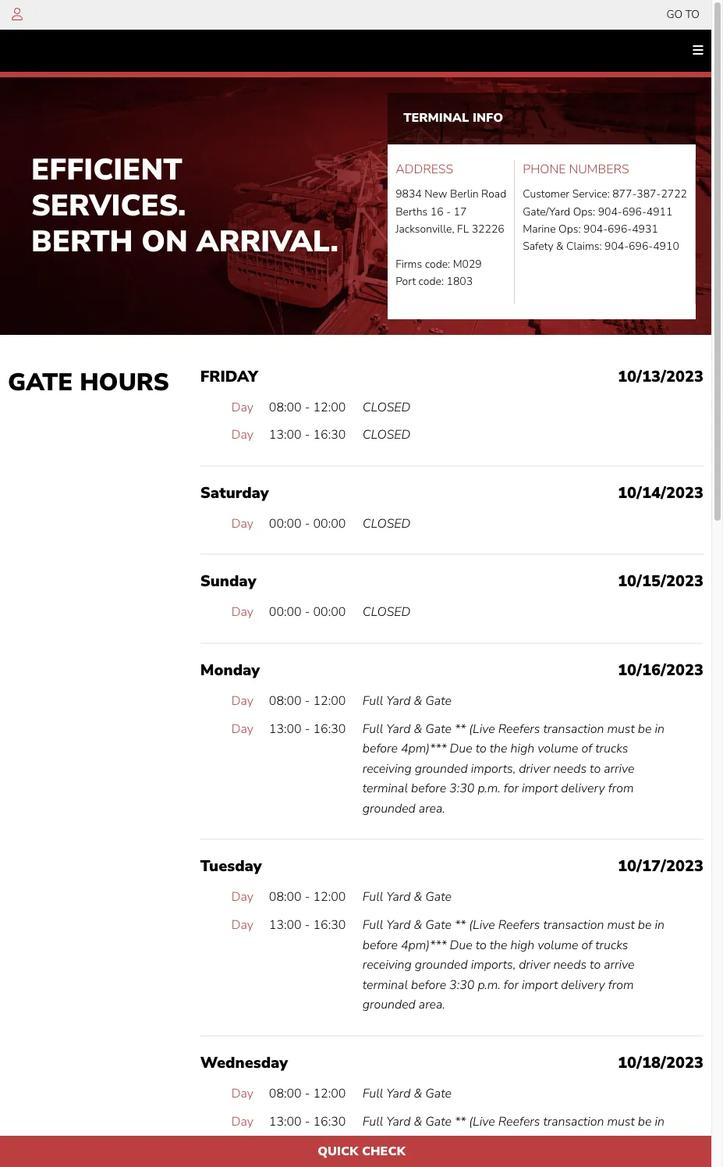 Task type: describe. For each thing, give the bounding box(es) containing it.
firms code:  m029 port code:  1803
[[396, 257, 482, 289]]

5 day from the top
[[232, 693, 254, 710]]

from for 10/17/2023
[[609, 977, 634, 994]]

13:00 for monday
[[269, 720, 302, 738]]

00:00 - 00:00 for sunday
[[269, 604, 346, 621]]

10 day from the top
[[232, 1113, 254, 1130]]

area. for tuesday
[[419, 997, 446, 1014]]

yard inside full yard & gate ** (live reefers transaction must be in before 4pm)*** due to the high volume of trucks receiving grounded imports, driver needs to arri
[[387, 1113, 411, 1130]]

- inside the 9834 new berlin road berths 16 - 17 jacksonville, fl 32226
[[447, 204, 451, 219]]

arrive for 10/16/2023
[[605, 760, 635, 778]]

13:00 for tuesday
[[269, 917, 302, 934]]

(live for 10/18/2023
[[470, 1113, 496, 1130]]

receiving for wednesday
[[363, 1153, 412, 1167]]

16:30 for wednesday
[[314, 1113, 346, 1130]]

go to
[[667, 7, 700, 22]]

user image
[[12, 8, 23, 20]]

to
[[686, 7, 700, 22]]

** for 10/17/2023
[[455, 917, 466, 934]]

5 full from the top
[[363, 1086, 384, 1103]]

quick
[[318, 1143, 359, 1160]]

must for 10/18/2023
[[608, 1113, 635, 1130]]

info
[[473, 109, 504, 127]]

berths
[[396, 204, 428, 219]]

1 full from the top
[[363, 693, 384, 710]]

terminal for tuesday
[[363, 977, 408, 994]]

safety
[[523, 239, 554, 254]]

13:00 - 16:30 for friday
[[269, 426, 346, 444]]

in for 10/17/2023
[[656, 917, 665, 934]]

0 vertical spatial ops:
[[574, 204, 596, 219]]

gate/yard
[[523, 204, 571, 219]]

1 day from the top
[[232, 399, 254, 416]]

bars image
[[693, 44, 704, 56]]

import for 10/16/2023
[[522, 780, 559, 798]]

877-
[[613, 187, 637, 202]]

9834
[[396, 187, 422, 202]]

quick check link
[[0, 1136, 724, 1167]]

10/13/2023
[[619, 366, 704, 387]]

wednesday
[[201, 1053, 288, 1074]]

4pm)*** for tuesday
[[401, 937, 447, 954]]

imports, for 10/17/2023
[[472, 957, 516, 974]]

0 vertical spatial 696-
[[623, 204, 647, 219]]

go
[[667, 7, 683, 22]]

(live for 10/16/2023
[[470, 720, 496, 738]]

9 day from the top
[[232, 1086, 254, 1103]]

13:00 - 16:30 for monday
[[269, 720, 346, 738]]

grounded for wednesday
[[415, 1153, 468, 1167]]

0 vertical spatial 904-
[[599, 204, 623, 219]]

3:30 for 10/17/2023
[[450, 977, 475, 994]]

9834 new berlin road berths 16 - 17 jacksonville, fl 32226
[[396, 187, 507, 237]]

the for 10/16/2023
[[490, 740, 508, 758]]

volume for 10/18/2023
[[538, 1133, 579, 1150]]

transaction for 10/16/2023
[[544, 720, 605, 738]]

2 vertical spatial 904-
[[605, 239, 630, 254]]

2722
[[662, 187, 688, 202]]

17
[[454, 204, 467, 219]]

firms
[[396, 257, 423, 272]]

reefers for 10/17/2023
[[499, 917, 541, 934]]

00:00 - 00:00 for saturday
[[269, 515, 346, 532]]

due for 10/16/2023
[[450, 740, 473, 758]]

1 vertical spatial ops:
[[559, 222, 581, 237]]

trucks for 10/16/2023
[[596, 740, 629, 758]]

needs for 10/16/2023
[[554, 760, 587, 778]]

3 yard from the top
[[387, 889, 411, 906]]

saturday
[[201, 482, 269, 503]]

reefers for 10/16/2023
[[499, 720, 541, 738]]

port
[[396, 274, 416, 289]]

trucks for 10/18/2023
[[596, 1133, 629, 1150]]

area. for monday
[[419, 800, 446, 818]]

must for 10/17/2023
[[608, 917, 635, 934]]

arrival.
[[197, 221, 339, 261]]

from for 10/16/2023
[[609, 780, 634, 798]]

tuesday
[[201, 856, 262, 877]]

1803
[[447, 274, 473, 289]]

must for 10/16/2023
[[608, 720, 635, 738]]

efficient services. berth on arrival.
[[31, 150, 339, 261]]

high for 10/18/2023
[[511, 1133, 535, 1150]]

service:
[[573, 187, 610, 202]]

12:00 for tuesday
[[314, 889, 346, 906]]

hours
[[80, 366, 169, 399]]

full inside full yard & gate ** (live reefers transaction must be in before 4pm)*** due to the high volume of trucks receiving grounded imports, driver needs to arri
[[363, 1113, 384, 1130]]

new
[[425, 187, 448, 202]]

quick check
[[318, 1143, 406, 1160]]

full yard & gate ** (live reefers transaction must be in before 4pm)*** due to the high volume of trucks receiving grounded imports, driver needs to arrive terminal before 3:30 p.m. for import delivery from grounded area. for 10/16/2023
[[363, 720, 665, 818]]

4911
[[647, 204, 673, 219]]

sunday
[[201, 571, 257, 592]]

road
[[482, 187, 507, 202]]

import for 10/17/2023
[[522, 977, 559, 994]]

for for 10/16/2023
[[504, 780, 519, 798]]

transaction for 10/18/2023
[[544, 1113, 605, 1130]]

before for tuesday
[[363, 937, 398, 954]]

16:30 for tuesday
[[314, 917, 346, 934]]

full yard & gate ** (live reefers transaction must be in before 4pm)*** due to the high volume of trucks receiving grounded imports, driver needs to arri
[[363, 1113, 665, 1167]]

2 full from the top
[[363, 720, 384, 738]]

for for 10/17/2023
[[504, 977, 519, 994]]

12:00 for friday
[[314, 399, 346, 416]]

** for 10/18/2023
[[455, 1113, 466, 1130]]

08:00 for monday
[[269, 693, 302, 710]]

6 day from the top
[[232, 720, 254, 738]]

efficient
[[31, 150, 183, 190]]

receiving for monday
[[363, 760, 412, 778]]



Task type: vqa. For each thing, say whether or not it's contained in the screenshot.
the rightmost "a"
no



Task type: locate. For each thing, give the bounding box(es) containing it.
p.m. for 10/16/2023
[[478, 780, 501, 798]]

1 transaction from the top
[[544, 720, 605, 738]]

3 4pm)*** from the top
[[401, 1133, 447, 1150]]

claims:
[[567, 239, 603, 254]]

due for 10/17/2023
[[450, 937, 473, 954]]

1 vertical spatial 4pm)***
[[401, 937, 447, 954]]

** inside full yard & gate ** (live reefers transaction must be in before 4pm)*** due to the high volume of trucks receiving grounded imports, driver needs to arri
[[455, 1113, 466, 1130]]

2 vertical spatial must
[[608, 1113, 635, 1130]]

3 be from the top
[[639, 1113, 652, 1130]]

1 driver from the top
[[519, 760, 551, 778]]

1 import from the top
[[522, 780, 559, 798]]

be down 10/18/2023 in the right of the page
[[639, 1113, 652, 1130]]

904- down the 877-
[[599, 204, 623, 219]]

4 16:30 from the top
[[314, 1113, 346, 1130]]

2 ** from the top
[[455, 917, 466, 934]]

2 area. from the top
[[419, 997, 446, 1014]]

696-
[[623, 204, 647, 219], [608, 222, 633, 237], [630, 239, 654, 254]]

1 13:00 - 16:30 from the top
[[269, 426, 346, 444]]

receiving for tuesday
[[363, 957, 412, 974]]

13:00 - 16:30 for wednesday
[[269, 1113, 346, 1130]]

in down the 10/17/2023
[[656, 917, 665, 934]]

1 vertical spatial delivery
[[562, 977, 606, 994]]

be down 10/16/2023
[[639, 720, 652, 738]]

1 the from the top
[[490, 740, 508, 758]]

3 08:00 - 12:00 from the top
[[269, 889, 346, 906]]

volume for 10/17/2023
[[538, 937, 579, 954]]

full yard & gate for wednesday
[[363, 1086, 452, 1103]]

delivery for 10/16/2023
[[562, 780, 606, 798]]

0 vertical spatial import
[[522, 780, 559, 798]]

0 vertical spatial 00:00 - 00:00
[[269, 515, 346, 532]]

closed
[[363, 399, 411, 416], [363, 426, 411, 444], [363, 515, 411, 532], [363, 604, 411, 621]]

1 00:00 - 00:00 from the top
[[269, 515, 346, 532]]

gate
[[8, 366, 73, 399], [426, 693, 452, 710], [426, 720, 452, 738], [426, 889, 452, 906], [426, 917, 452, 934], [426, 1086, 452, 1103], [426, 1113, 452, 1130]]

2 volume from the top
[[538, 937, 579, 954]]

13:00 for friday
[[269, 426, 302, 444]]

gate hours
[[8, 366, 169, 399]]

10/18/2023
[[619, 1053, 704, 1074]]

import
[[522, 780, 559, 798], [522, 977, 559, 994]]

2 12:00 from the top
[[314, 693, 346, 710]]

2 of from the top
[[582, 937, 593, 954]]

be inside full yard & gate ** (live reefers transaction must be in before 4pm)*** due to the high volume of trucks receiving grounded imports, driver needs to arri
[[639, 1113, 652, 1130]]

code: right port
[[419, 274, 444, 289]]

services.
[[31, 186, 186, 226]]

full
[[363, 693, 384, 710], [363, 720, 384, 738], [363, 889, 384, 906], [363, 917, 384, 934], [363, 1086, 384, 1103], [363, 1113, 384, 1130]]

must down 10/18/2023 in the right of the page
[[608, 1113, 635, 1130]]

m029
[[453, 257, 482, 272]]

needs for 10/18/2023
[[554, 1153, 587, 1167]]

2 vertical spatial be
[[639, 1113, 652, 1130]]

1 vertical spatial of
[[582, 937, 593, 954]]

3 volume from the top
[[538, 1133, 579, 1150]]

** for 10/16/2023
[[455, 720, 466, 738]]

1 delivery from the top
[[562, 780, 606, 798]]

trucks inside full yard & gate ** (live reefers transaction must be in before 4pm)*** due to the high volume of trucks receiving grounded imports, driver needs to arri
[[596, 1133, 629, 1150]]

arrive
[[605, 760, 635, 778], [605, 957, 635, 974]]

0 vertical spatial must
[[608, 720, 635, 738]]

0 vertical spatial from
[[609, 780, 634, 798]]

1 area. from the top
[[419, 800, 446, 818]]

12:00 for monday
[[314, 693, 346, 710]]

driver for 10/18/2023
[[519, 1153, 551, 1167]]

1 reefers from the top
[[499, 720, 541, 738]]

2 p.m. from the top
[[478, 977, 501, 994]]

00:00 - 00:00
[[269, 515, 346, 532], [269, 604, 346, 621]]

08:00 for tuesday
[[269, 889, 302, 906]]

must inside full yard & gate ** (live reefers transaction must be in before 4pm)*** due to the high volume of trucks receiving grounded imports, driver needs to arri
[[608, 1113, 635, 1130]]

1 terminal from the top
[[363, 780, 408, 798]]

address
[[396, 161, 454, 178]]

4pm)*** inside full yard & gate ** (live reefers transaction must be in before 4pm)*** due to the high volume of trucks receiving grounded imports, driver needs to arri
[[401, 1133, 447, 1150]]

13:00
[[269, 426, 302, 444], [269, 720, 302, 738], [269, 917, 302, 934], [269, 1113, 302, 1130]]

3 the from the top
[[490, 1133, 508, 1150]]

0 vertical spatial of
[[582, 740, 593, 758]]

2 vertical spatial driver
[[519, 1153, 551, 1167]]

0 vertical spatial code:
[[425, 257, 451, 272]]

(live for 10/17/2023
[[470, 917, 496, 934]]

0 vertical spatial 3:30
[[450, 780, 475, 798]]

08:00 - 12:00 for friday
[[269, 399, 346, 416]]

2 vertical spatial reefers
[[499, 1113, 541, 1130]]

904- right claims:
[[605, 239, 630, 254]]

2 driver from the top
[[519, 957, 551, 974]]

3 of from the top
[[582, 1133, 593, 1150]]

friday
[[201, 366, 258, 387]]

phone
[[523, 161, 567, 178]]

1 vertical spatial receiving
[[363, 957, 412, 974]]

yard
[[387, 693, 411, 710], [387, 720, 411, 738], [387, 889, 411, 906], [387, 917, 411, 934], [387, 1086, 411, 1103], [387, 1113, 411, 1130]]

high inside full yard & gate ** (live reefers transaction must be in before 4pm)*** due to the high volume of trucks receiving grounded imports, driver needs to arri
[[511, 1133, 535, 1150]]

the inside full yard & gate ** (live reefers transaction must be in before 4pm)*** due to the high volume of trucks receiving grounded imports, driver needs to arri
[[490, 1133, 508, 1150]]

6 full from the top
[[363, 1113, 384, 1130]]

numbers
[[570, 161, 630, 178]]

the for 10/18/2023
[[490, 1133, 508, 1150]]

3 driver from the top
[[519, 1153, 551, 1167]]

area.
[[419, 800, 446, 818], [419, 997, 446, 1014]]

08:00 - 12:00 for monday
[[269, 693, 346, 710]]

(live
[[470, 720, 496, 738], [470, 917, 496, 934], [470, 1113, 496, 1130]]

reefers inside full yard & gate ** (live reefers transaction must be in before 4pm)*** due to the high volume of trucks receiving grounded imports, driver needs to arri
[[499, 1113, 541, 1130]]

3 imports, from the top
[[472, 1153, 516, 1167]]

3 reefers from the top
[[499, 1113, 541, 1130]]

delivery for 10/17/2023
[[562, 977, 606, 994]]

2 high from the top
[[511, 937, 535, 954]]

2 (live from the top
[[470, 917, 496, 934]]

reefers for 10/18/2023
[[499, 1113, 541, 1130]]

0 vertical spatial area.
[[419, 800, 446, 818]]

due inside full yard & gate ** (live reefers transaction must be in before 4pm)*** due to the high volume of trucks receiving grounded imports, driver needs to arri
[[450, 1133, 473, 1150]]

0 vertical spatial be
[[639, 720, 652, 738]]

1 vertical spatial needs
[[554, 957, 587, 974]]

closed for sunday
[[363, 604, 411, 621]]

0 vertical spatial reefers
[[499, 720, 541, 738]]

0 vertical spatial terminal
[[363, 780, 408, 798]]

imports, for 10/16/2023
[[472, 760, 516, 778]]

0 vertical spatial imports,
[[472, 760, 516, 778]]

1 08:00 from the top
[[269, 399, 302, 416]]

2 vertical spatial trucks
[[596, 1133, 629, 1150]]

3:30 for 10/16/2023
[[450, 780, 475, 798]]

1 vertical spatial high
[[511, 937, 535, 954]]

4 full from the top
[[363, 917, 384, 934]]

0 vertical spatial high
[[511, 740, 535, 758]]

the for 10/17/2023
[[490, 937, 508, 954]]

0 vertical spatial for
[[504, 780, 519, 798]]

4pm)***
[[401, 740, 447, 758], [401, 937, 447, 954], [401, 1133, 447, 1150]]

1 vertical spatial driver
[[519, 957, 551, 974]]

must down the 10/17/2023
[[608, 917, 635, 934]]

p.m.
[[478, 780, 501, 798], [478, 977, 501, 994]]

closed for saturday
[[363, 515, 411, 532]]

&
[[557, 239, 564, 254], [414, 693, 423, 710], [414, 720, 423, 738], [414, 889, 423, 906], [414, 917, 423, 934], [414, 1086, 423, 1103], [414, 1113, 423, 1130]]

1 vertical spatial reefers
[[499, 917, 541, 934]]

4pm)*** for wednesday
[[401, 1133, 447, 1150]]

2 in from the top
[[656, 917, 665, 934]]

needs inside full yard & gate ** (live reefers transaction must be in before 4pm)*** due to the high volume of trucks receiving grounded imports, driver needs to arri
[[554, 1153, 587, 1167]]

2 vertical spatial needs
[[554, 1153, 587, 1167]]

2 vertical spatial 696-
[[630, 239, 654, 254]]

2 closed from the top
[[363, 426, 411, 444]]

1 due from the top
[[450, 740, 473, 758]]

1 vertical spatial trucks
[[596, 937, 629, 954]]

2 vertical spatial imports,
[[472, 1153, 516, 1167]]

1 vertical spatial due
[[450, 937, 473, 954]]

0 vertical spatial transaction
[[544, 720, 605, 738]]

2 for from the top
[[504, 977, 519, 994]]

in for 10/16/2023
[[656, 720, 665, 738]]

1 3:30 from the top
[[450, 780, 475, 798]]

-
[[447, 204, 451, 219], [305, 399, 310, 416], [305, 426, 310, 444], [305, 515, 310, 532], [305, 604, 310, 621], [305, 693, 310, 710], [305, 720, 310, 738], [305, 889, 310, 906], [305, 917, 310, 934], [305, 1086, 310, 1103], [305, 1113, 310, 1130]]

1 vertical spatial area.
[[419, 997, 446, 1014]]

grounded for monday
[[415, 760, 468, 778]]

0 vertical spatial full yard & gate
[[363, 693, 452, 710]]

terminal info
[[404, 109, 504, 127]]

1 trucks from the top
[[596, 740, 629, 758]]

10/14/2023
[[619, 482, 704, 503]]

1 vertical spatial volume
[[538, 937, 579, 954]]

3 trucks from the top
[[596, 1133, 629, 1150]]

jacksonville,
[[396, 222, 455, 237]]

1 vertical spatial 696-
[[608, 222, 633, 237]]

1 be from the top
[[639, 720, 652, 738]]

904- up claims:
[[584, 222, 608, 237]]

2 from from the top
[[609, 977, 634, 994]]

4 closed from the top
[[363, 604, 411, 621]]

1 vertical spatial in
[[656, 917, 665, 934]]

16:30
[[314, 426, 346, 444], [314, 720, 346, 738], [314, 917, 346, 934], [314, 1113, 346, 1130]]

0 vertical spatial driver
[[519, 760, 551, 778]]

1 4pm)*** from the top
[[401, 740, 447, 758]]

of for 10/17/2023
[[582, 937, 593, 954]]

3 day from the top
[[232, 515, 254, 532]]

12:00 for wednesday
[[314, 1086, 346, 1103]]

2 yard from the top
[[387, 720, 411, 738]]

1 vertical spatial from
[[609, 977, 634, 994]]

volume
[[538, 740, 579, 758], [538, 937, 579, 954], [538, 1133, 579, 1150]]

0 vertical spatial trucks
[[596, 740, 629, 758]]

delivery
[[562, 780, 606, 798], [562, 977, 606, 994]]

4pm)*** for monday
[[401, 740, 447, 758]]

reefers
[[499, 720, 541, 738], [499, 917, 541, 934], [499, 1113, 541, 1130]]

0 vertical spatial delivery
[[562, 780, 606, 798]]

driver for 10/17/2023
[[519, 957, 551, 974]]

3 (live from the top
[[470, 1113, 496, 1130]]

in inside full yard & gate ** (live reefers transaction must be in before 4pm)*** due to the high volume of trucks receiving grounded imports, driver needs to arri
[[656, 1113, 665, 1130]]

3 13:00 from the top
[[269, 917, 302, 934]]

2 vertical spatial transaction
[[544, 1113, 605, 1130]]

3 transaction from the top
[[544, 1113, 605, 1130]]

p.m. for 10/17/2023
[[478, 977, 501, 994]]

1 vertical spatial be
[[639, 917, 652, 934]]

1 (live from the top
[[470, 720, 496, 738]]

from
[[609, 780, 634, 798], [609, 977, 634, 994]]

for
[[504, 780, 519, 798], [504, 977, 519, 994]]

1 vertical spatial terminal
[[363, 977, 408, 994]]

2 must from the top
[[608, 917, 635, 934]]

2 vertical spatial receiving
[[363, 1153, 412, 1167]]

10/17/2023
[[619, 856, 704, 877]]

code:
[[425, 257, 451, 272], [419, 274, 444, 289]]

1 vertical spatial **
[[455, 917, 466, 934]]

fl
[[458, 222, 469, 237]]

2 3:30 from the top
[[450, 977, 475, 994]]

full yard & gate
[[363, 693, 452, 710], [363, 889, 452, 906], [363, 1086, 452, 1103]]

387-
[[637, 187, 662, 202]]

berlin
[[451, 187, 479, 202]]

1 arrive from the top
[[605, 760, 635, 778]]

transaction for 10/17/2023
[[544, 917, 605, 934]]

due
[[450, 740, 473, 758], [450, 937, 473, 954], [450, 1133, 473, 1150]]

16:30 for monday
[[314, 720, 346, 738]]

4 13:00 - 16:30 from the top
[[269, 1113, 346, 1130]]

customer
[[523, 187, 570, 202]]

0 vertical spatial **
[[455, 720, 466, 738]]

2 be from the top
[[639, 917, 652, 934]]

& inside full yard & gate ** (live reefers transaction must be in before 4pm)*** due to the high volume of trucks receiving grounded imports, driver needs to arri
[[414, 1113, 423, 1130]]

3 12:00 from the top
[[314, 889, 346, 906]]

volume inside full yard & gate ** (live reefers transaction must be in before 4pm)*** due to the high volume of trucks receiving grounded imports, driver needs to arri
[[538, 1133, 579, 1150]]

ops: down "service:"
[[574, 204, 596, 219]]

4 12:00 from the top
[[314, 1086, 346, 1103]]

1 for from the top
[[504, 780, 519, 798]]

driver inside full yard & gate ** (live reefers transaction must be in before 4pm)*** due to the high volume of trucks receiving grounded imports, driver needs to arri
[[519, 1153, 551, 1167]]

terminal
[[363, 780, 408, 798], [363, 977, 408, 994]]

2 day from the top
[[232, 426, 254, 444]]

2 vertical spatial (live
[[470, 1113, 496, 1130]]

1 vertical spatial import
[[522, 977, 559, 994]]

check
[[362, 1143, 406, 1160]]

2 the from the top
[[490, 937, 508, 954]]

high
[[511, 740, 535, 758], [511, 937, 535, 954], [511, 1133, 535, 1150]]

2 vertical spatial full yard & gate
[[363, 1086, 452, 1103]]

before for wednesday
[[363, 1133, 398, 1150]]

full yard & gate ** (live reefers transaction must be in before 4pm)*** due to the high volume of trucks receiving grounded imports, driver needs to arrive terminal before 3:30 p.m. for import delivery from grounded area. for 10/17/2023
[[363, 917, 665, 1014]]

3:30
[[450, 780, 475, 798], [450, 977, 475, 994]]

2 00:00 - 00:00 from the top
[[269, 604, 346, 621]]

1 imports, from the top
[[472, 760, 516, 778]]

0 vertical spatial (live
[[470, 720, 496, 738]]

1 08:00 - 12:00 from the top
[[269, 399, 346, 416]]

904-
[[599, 204, 623, 219], [584, 222, 608, 237], [605, 239, 630, 254]]

1 vertical spatial imports,
[[472, 957, 516, 974]]

terminal
[[404, 109, 470, 127]]

1 vertical spatial full yard & gate
[[363, 889, 452, 906]]

phone numbers
[[523, 161, 630, 178]]

due for 10/18/2023
[[450, 1133, 473, 1150]]

customer service: 877-387-2722 gate/yard ops: 904-696-4911 marine ops: 904-696-4931 safety & claims: 904-696-4910
[[523, 187, 688, 254]]

0 vertical spatial volume
[[538, 740, 579, 758]]

day
[[232, 399, 254, 416], [232, 426, 254, 444], [232, 515, 254, 532], [232, 604, 254, 621], [232, 693, 254, 710], [232, 720, 254, 738], [232, 889, 254, 906], [232, 917, 254, 934], [232, 1086, 254, 1103], [232, 1113, 254, 1130]]

needs for 10/17/2023
[[554, 957, 587, 974]]

0 vertical spatial full yard & gate ** (live reefers transaction must be in before 4pm)*** due to the high volume of trucks receiving grounded imports, driver needs to arrive terminal before 3:30 p.m. for import delivery from grounded area.
[[363, 720, 665, 818]]

high for 10/17/2023
[[511, 937, 535, 954]]

5 yard from the top
[[387, 1086, 411, 1103]]

3 high from the top
[[511, 1133, 535, 1150]]

2 vertical spatial the
[[490, 1133, 508, 1150]]

berth
[[31, 221, 133, 261]]

imports, inside full yard & gate ** (live reefers transaction must be in before 4pm)*** due to the high volume of trucks receiving grounded imports, driver needs to arri
[[472, 1153, 516, 1167]]

must
[[608, 720, 635, 738], [608, 917, 635, 934], [608, 1113, 635, 1130]]

0 vertical spatial p.m.
[[478, 780, 501, 798]]

13:00 for wednesday
[[269, 1113, 302, 1130]]

1 vertical spatial 904-
[[584, 222, 608, 237]]

1 vertical spatial arrive
[[605, 957, 635, 974]]

3 full from the top
[[363, 889, 384, 906]]

13:00 - 16:30 for tuesday
[[269, 917, 346, 934]]

0 vertical spatial due
[[450, 740, 473, 758]]

needs
[[554, 760, 587, 778], [554, 957, 587, 974], [554, 1153, 587, 1167]]

2 vertical spatial 4pm)***
[[401, 1133, 447, 1150]]

2 transaction from the top
[[544, 917, 605, 934]]

1 full yard & gate from the top
[[363, 693, 452, 710]]

full yard & gate for tuesday
[[363, 889, 452, 906]]

be for 10/17/2023
[[639, 917, 652, 934]]

3 due from the top
[[450, 1133, 473, 1150]]

transaction inside full yard & gate ** (live reefers transaction must be in before 4pm)*** due to the high volume of trucks receiving grounded imports, driver needs to arri
[[544, 1113, 605, 1130]]

1 vertical spatial full yard & gate ** (live reefers transaction must be in before 4pm)*** due to the high volume of trucks receiving grounded imports, driver needs to arrive terminal before 3:30 p.m. for import delivery from grounded area.
[[363, 917, 665, 1014]]

2 vertical spatial of
[[582, 1133, 593, 1150]]

code: up 1803
[[425, 257, 451, 272]]

be for 10/18/2023
[[639, 1113, 652, 1130]]

closed for friday
[[363, 399, 411, 416]]

2 vertical spatial volume
[[538, 1133, 579, 1150]]

1 yard from the top
[[387, 693, 411, 710]]

3 in from the top
[[656, 1113, 665, 1130]]

transaction
[[544, 720, 605, 738], [544, 917, 605, 934], [544, 1113, 605, 1130]]

16:30 for friday
[[314, 426, 346, 444]]

08:00
[[269, 399, 302, 416], [269, 693, 302, 710], [269, 889, 302, 906], [269, 1086, 302, 1103]]

arrive for 10/17/2023
[[605, 957, 635, 974]]

16
[[431, 204, 444, 219]]

0 vertical spatial in
[[656, 720, 665, 738]]

1 vertical spatial transaction
[[544, 917, 605, 934]]

00:00
[[269, 515, 302, 532], [314, 515, 346, 532], [269, 604, 302, 621], [314, 604, 346, 621]]

3 full yard & gate from the top
[[363, 1086, 452, 1103]]

1 closed from the top
[[363, 399, 411, 416]]

imports, for 10/18/2023
[[472, 1153, 516, 1167]]

1 vertical spatial for
[[504, 977, 519, 994]]

be for 10/16/2023
[[639, 720, 652, 738]]

0 vertical spatial receiving
[[363, 760, 412, 778]]

in
[[656, 720, 665, 738], [656, 917, 665, 934], [656, 1113, 665, 1130]]

1 from from the top
[[609, 780, 634, 798]]

2 vertical spatial due
[[450, 1133, 473, 1150]]

must down 10/16/2023
[[608, 720, 635, 738]]

1 vertical spatial the
[[490, 937, 508, 954]]

2 import from the top
[[522, 977, 559, 994]]

2 13:00 from the top
[[269, 720, 302, 738]]

4 08:00 - 12:00 from the top
[[269, 1086, 346, 1103]]

driver
[[519, 760, 551, 778], [519, 957, 551, 974], [519, 1153, 551, 1167]]

1 vertical spatial (live
[[470, 917, 496, 934]]

1 vertical spatial 00:00 - 00:00
[[269, 604, 346, 621]]

32226
[[472, 222, 505, 237]]

2 full yard & gate from the top
[[363, 889, 452, 906]]

7 day from the top
[[232, 889, 254, 906]]

ops: up claims:
[[559, 222, 581, 237]]

4 yard from the top
[[387, 917, 411, 934]]

08:00 for wednesday
[[269, 1086, 302, 1103]]

0 vertical spatial arrive
[[605, 760, 635, 778]]

0 vertical spatial the
[[490, 740, 508, 758]]

& inside customer service: 877-387-2722 gate/yard ops: 904-696-4911 marine ops: 904-696-4931 safety & claims: 904-696-4910
[[557, 239, 564, 254]]

in down 10/18/2023 in the right of the page
[[656, 1113, 665, 1130]]

of for 10/18/2023
[[582, 1133, 593, 1150]]

gate inside full yard & gate ** (live reefers transaction must be in before 4pm)*** due to the high volume of trucks receiving grounded imports, driver needs to arri
[[426, 1113, 452, 1130]]

1 vertical spatial 3:30
[[450, 977, 475, 994]]

on
[[142, 221, 188, 261]]

1 vertical spatial must
[[608, 917, 635, 934]]

4910
[[654, 239, 680, 254]]

the
[[490, 740, 508, 758], [490, 937, 508, 954], [490, 1133, 508, 1150]]

1 must from the top
[[608, 720, 635, 738]]

13:00 - 16:30
[[269, 426, 346, 444], [269, 720, 346, 738], [269, 917, 346, 934], [269, 1113, 346, 1130]]

trucks
[[596, 740, 629, 758], [596, 937, 629, 954], [596, 1133, 629, 1150]]

1 ** from the top
[[455, 720, 466, 738]]

2 reefers from the top
[[499, 917, 541, 934]]

2 vertical spatial high
[[511, 1133, 535, 1150]]

1 vertical spatial p.m.
[[478, 977, 501, 994]]

2 08:00 from the top
[[269, 693, 302, 710]]

marine
[[523, 222, 556, 237]]

trucks for 10/17/2023
[[596, 937, 629, 954]]

imports,
[[472, 760, 516, 778], [472, 957, 516, 974], [472, 1153, 516, 1167]]

1 volume from the top
[[538, 740, 579, 758]]

0 vertical spatial 4pm)***
[[401, 740, 447, 758]]

of inside full yard & gate ** (live reefers transaction must be in before 4pm)*** due to the high volume of trucks receiving grounded imports, driver needs to arri
[[582, 1133, 593, 1150]]

4 day from the top
[[232, 604, 254, 621]]

10/16/2023
[[619, 660, 704, 681]]

before for monday
[[363, 740, 398, 758]]

(live inside full yard & gate ** (live reefers transaction must be in before 4pm)*** due to the high volume of trucks receiving grounded imports, driver needs to arri
[[470, 1113, 496, 1130]]

be down the 10/17/2023
[[639, 917, 652, 934]]

grounded inside full yard & gate ** (live reefers transaction must be in before 4pm)*** due to the high volume of trucks receiving grounded imports, driver needs to arri
[[415, 1153, 468, 1167]]

2 trucks from the top
[[596, 937, 629, 954]]

10/15/2023
[[619, 571, 704, 592]]

2 vertical spatial **
[[455, 1113, 466, 1130]]

1 high from the top
[[511, 740, 535, 758]]

08:00 - 12:00
[[269, 399, 346, 416], [269, 693, 346, 710], [269, 889, 346, 906], [269, 1086, 346, 1103]]

2 vertical spatial in
[[656, 1113, 665, 1130]]

driver for 10/16/2023
[[519, 760, 551, 778]]

1 vertical spatial code:
[[419, 274, 444, 289]]

receiving inside full yard & gate ** (live reefers transaction must be in before 4pm)*** due to the high volume of trucks receiving grounded imports, driver needs to arri
[[363, 1153, 412, 1167]]

terminal for monday
[[363, 780, 408, 798]]

receiving
[[363, 760, 412, 778], [363, 957, 412, 974], [363, 1153, 412, 1167]]

monday
[[201, 660, 260, 681]]

before inside full yard & gate ** (live reefers transaction must be in before 4pm)*** due to the high volume of trucks receiving grounded imports, driver needs to arri
[[363, 1133, 398, 1150]]

3 16:30 from the top
[[314, 917, 346, 934]]

08:00 for friday
[[269, 399, 302, 416]]

of for 10/16/2023
[[582, 740, 593, 758]]

3 closed from the top
[[363, 515, 411, 532]]

2 needs from the top
[[554, 957, 587, 974]]

3 needs from the top
[[554, 1153, 587, 1167]]

high for 10/16/2023
[[511, 740, 535, 758]]

full yard & gate for monday
[[363, 693, 452, 710]]

full yard & gate ** (live reefers transaction must be in before 4pm)*** due to the high volume of trucks receiving grounded imports, driver needs to arrive terminal before 3:30 p.m. for import delivery from grounded area.
[[363, 720, 665, 818], [363, 917, 665, 1014]]

08:00 - 12:00 for wednesday
[[269, 1086, 346, 1103]]

8 day from the top
[[232, 917, 254, 934]]

0 vertical spatial needs
[[554, 760, 587, 778]]

before
[[363, 740, 398, 758], [412, 780, 447, 798], [363, 937, 398, 954], [412, 977, 447, 994], [363, 1133, 398, 1150]]

in down 10/16/2023
[[656, 720, 665, 738]]

3 must from the top
[[608, 1113, 635, 1130]]

4931
[[633, 222, 659, 237]]

2 08:00 - 12:00 from the top
[[269, 693, 346, 710]]

in for 10/18/2023
[[656, 1113, 665, 1130]]

grounded for tuesday
[[415, 957, 468, 974]]



